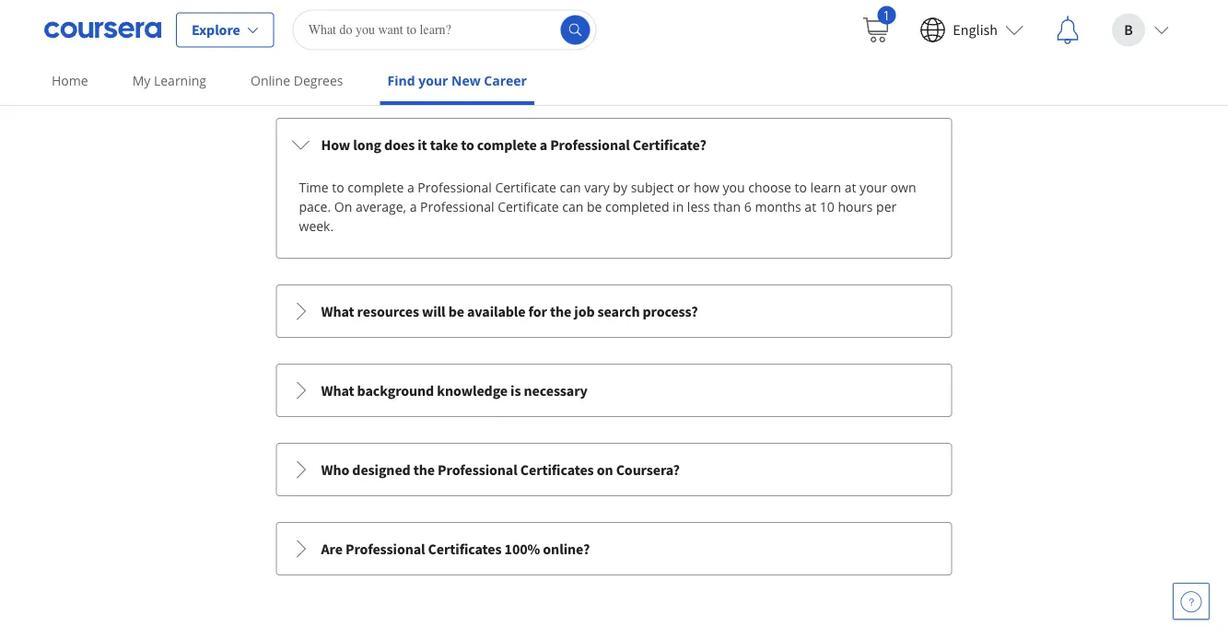 Task type: locate. For each thing, give the bounding box(es) containing it.
be down the vary
[[587, 198, 602, 215]]

0 vertical spatial a
[[540, 135, 548, 154]]

complete
[[477, 135, 537, 154], [348, 179, 404, 196]]

how long does it take to complete a professional certificate? button
[[277, 119, 952, 170]]

how
[[321, 135, 350, 154]]

your up per
[[860, 179, 888, 196]]

at up hours
[[845, 179, 857, 196]]

professional
[[550, 135, 630, 154], [418, 179, 492, 196], [420, 198, 495, 215], [438, 461, 518, 479], [346, 540, 425, 558]]

1
[[883, 6, 891, 24]]

certificate?
[[633, 135, 707, 154]]

the right "designed"
[[414, 461, 435, 479]]

can
[[560, 179, 581, 196], [562, 198, 584, 215]]

coursera image
[[44, 15, 161, 45]]

1 horizontal spatial your
[[860, 179, 888, 196]]

0 vertical spatial be
[[587, 198, 602, 215]]

to
[[461, 135, 474, 154], [332, 179, 344, 196], [795, 179, 807, 196]]

1 link
[[846, 0, 905, 59]]

what left background
[[321, 381, 354, 400]]

does
[[384, 135, 415, 154]]

1 vertical spatial be
[[449, 302, 464, 321]]

who
[[321, 461, 350, 479]]

1 horizontal spatial complete
[[477, 135, 537, 154]]

1 horizontal spatial be
[[587, 198, 602, 215]]

certificates
[[521, 461, 594, 479], [428, 540, 502, 558]]

0 vertical spatial what
[[321, 302, 354, 321]]

1 horizontal spatial to
[[461, 135, 474, 154]]

certificates left on at the bottom left of page
[[521, 461, 594, 479]]

None search field
[[293, 10, 597, 50]]

1 vertical spatial can
[[562, 198, 584, 215]]

my learning
[[132, 72, 206, 89]]

explore
[[192, 21, 240, 39]]

job
[[574, 302, 595, 321]]

shopping cart: 1 item element
[[861, 6, 896, 45]]

to right take
[[461, 135, 474, 154]]

at
[[845, 179, 857, 196], [805, 198, 817, 215]]

0 horizontal spatial complete
[[348, 179, 404, 196]]

english
[[953, 21, 998, 39]]

you
[[723, 179, 745, 196]]

complete up average,
[[348, 179, 404, 196]]

what
[[321, 302, 354, 321], [321, 381, 354, 400]]

degrees
[[294, 72, 343, 89]]

what for what resources will be available for the job search process?
[[321, 302, 354, 321]]

be right will
[[449, 302, 464, 321]]

learn
[[811, 179, 842, 196]]

1 vertical spatial at
[[805, 198, 817, 215]]

to up 'on'
[[332, 179, 344, 196]]

your
[[419, 72, 448, 89], [860, 179, 888, 196]]

what for what background knowledge is necessary
[[321, 381, 354, 400]]

1 horizontal spatial at
[[845, 179, 857, 196]]

time to complete a professional certificate can vary by subject or how you choose to learn at your own pace. on average, a professional certificate can be completed in less than 6 months at 10 hours per week.
[[299, 179, 917, 235]]

less
[[687, 198, 710, 215]]

vary
[[584, 179, 610, 196]]

the
[[550, 302, 572, 321], [414, 461, 435, 479]]

how long does it take to complete a professional certificate?
[[321, 135, 707, 154]]

1 vertical spatial certificate
[[498, 198, 559, 215]]

online
[[251, 72, 290, 89]]

english button
[[905, 0, 1039, 59]]

1 vertical spatial a
[[407, 179, 414, 196]]

1 vertical spatial what
[[321, 381, 354, 400]]

your right find
[[419, 72, 448, 89]]

can left the vary
[[560, 179, 581, 196]]

find your new career link
[[380, 60, 534, 105]]

necessary
[[524, 381, 588, 400]]

be
[[587, 198, 602, 215], [449, 302, 464, 321]]

home link
[[44, 60, 96, 101]]

a
[[540, 135, 548, 154], [407, 179, 414, 196], [410, 198, 417, 215]]

certificate
[[495, 179, 557, 196], [498, 198, 559, 215]]

0 horizontal spatial your
[[419, 72, 448, 89]]

What do you want to learn? text field
[[293, 10, 597, 50]]

1 vertical spatial the
[[414, 461, 435, 479]]

0 vertical spatial at
[[845, 179, 857, 196]]

0 horizontal spatial certificates
[[428, 540, 502, 558]]

complete inside dropdown button
[[477, 135, 537, 154]]

1 vertical spatial certificates
[[428, 540, 502, 558]]

complete right take
[[477, 135, 537, 154]]

100%
[[505, 540, 540, 558]]

background
[[357, 381, 434, 400]]

0 vertical spatial certificates
[[521, 461, 594, 479]]

1 what from the top
[[321, 302, 354, 321]]

the right for
[[550, 302, 572, 321]]

to inside dropdown button
[[461, 135, 474, 154]]

1 horizontal spatial certificates
[[521, 461, 594, 479]]

0 vertical spatial the
[[550, 302, 572, 321]]

what resources will be available for the job search process?
[[321, 302, 698, 321]]

1 vertical spatial complete
[[348, 179, 404, 196]]

0 horizontal spatial be
[[449, 302, 464, 321]]

0 vertical spatial complete
[[477, 135, 537, 154]]

on
[[334, 198, 352, 215]]

1 vertical spatial your
[[860, 179, 888, 196]]

2 what from the top
[[321, 381, 354, 400]]

0 horizontal spatial to
[[332, 179, 344, 196]]

certificates inside dropdown button
[[521, 461, 594, 479]]

at left 10 at the top right
[[805, 198, 817, 215]]

what background knowledge is necessary
[[321, 381, 588, 400]]

coursera?
[[616, 461, 680, 479]]

own
[[891, 179, 917, 196]]

take
[[430, 135, 458, 154]]

to left learn
[[795, 179, 807, 196]]

can left completed
[[562, 198, 584, 215]]

0 horizontal spatial the
[[414, 461, 435, 479]]

than
[[714, 198, 741, 215]]

certificates left 100%
[[428, 540, 502, 558]]

are professional certificates 100% online?
[[321, 540, 590, 558]]

what left resources
[[321, 302, 354, 321]]

is
[[511, 381, 521, 400]]

b button
[[1098, 0, 1184, 59]]



Task type: vqa. For each thing, say whether or not it's contained in the screenshot.
'What background knowledge is necessary'
yes



Task type: describe. For each thing, give the bounding box(es) containing it.
average,
[[356, 198, 406, 215]]

time
[[299, 179, 329, 196]]

will
[[422, 302, 446, 321]]

my learning link
[[125, 60, 214, 101]]

be inside dropdown button
[[449, 302, 464, 321]]

knowledge
[[437, 381, 508, 400]]

it
[[418, 135, 427, 154]]

learning
[[154, 72, 206, 89]]

search
[[598, 302, 640, 321]]

2 vertical spatial a
[[410, 198, 417, 215]]

online degrees link
[[243, 60, 351, 101]]

1 horizontal spatial the
[[550, 302, 572, 321]]

hours
[[838, 198, 873, 215]]

what background knowledge is necessary button
[[277, 365, 952, 416]]

on
[[597, 461, 613, 479]]

0 vertical spatial certificate
[[495, 179, 557, 196]]

week.
[[299, 217, 334, 235]]

designed
[[352, 461, 411, 479]]

explore button
[[176, 12, 274, 47]]

or
[[678, 179, 691, 196]]

career
[[484, 72, 527, 89]]

process?
[[643, 302, 698, 321]]

certificates inside dropdown button
[[428, 540, 502, 558]]

new
[[452, 72, 481, 89]]

completed
[[606, 198, 670, 215]]

pace.
[[299, 198, 331, 215]]

are
[[321, 540, 343, 558]]

available
[[467, 302, 526, 321]]

what resources will be available for the job search process? button
[[277, 286, 952, 337]]

professional inside dropdown button
[[346, 540, 425, 558]]

0 vertical spatial can
[[560, 179, 581, 196]]

find
[[388, 72, 415, 89]]

resources
[[357, 302, 419, 321]]

10
[[820, 198, 835, 215]]

subject
[[631, 179, 674, 196]]

who designed the professional certificates on coursera? button
[[277, 444, 952, 496]]

0 horizontal spatial at
[[805, 198, 817, 215]]

find your new career
[[388, 72, 527, 89]]

are professional certificates 100% online? button
[[277, 523, 952, 575]]

per
[[877, 198, 897, 215]]

for
[[529, 302, 547, 321]]

choose
[[749, 179, 792, 196]]

by
[[613, 179, 628, 196]]

home
[[52, 72, 88, 89]]

be inside time to complete a professional certificate can vary by subject or how you choose to learn at your own pace. on average, a professional certificate can be completed in less than 6 months at 10 hours per week.
[[587, 198, 602, 215]]

2 horizontal spatial to
[[795, 179, 807, 196]]

0 vertical spatial your
[[419, 72, 448, 89]]

online degrees
[[251, 72, 343, 89]]

months
[[755, 198, 802, 215]]

how
[[694, 179, 720, 196]]

a inside dropdown button
[[540, 135, 548, 154]]

complete inside time to complete a professional certificate can vary by subject or how you choose to learn at your own pace. on average, a professional certificate can be completed in less than 6 months at 10 hours per week.
[[348, 179, 404, 196]]

6
[[745, 198, 752, 215]]

online?
[[543, 540, 590, 558]]

in
[[673, 198, 684, 215]]

who designed the professional certificates on coursera?
[[321, 461, 680, 479]]

help center image
[[1181, 591, 1203, 613]]

b
[[1125, 21, 1133, 39]]

your inside time to complete a professional certificate can vary by subject or how you choose to learn at your own pace. on average, a professional certificate can be completed in less than 6 months at 10 hours per week.
[[860, 179, 888, 196]]

my
[[132, 72, 151, 89]]

long
[[353, 135, 382, 154]]



